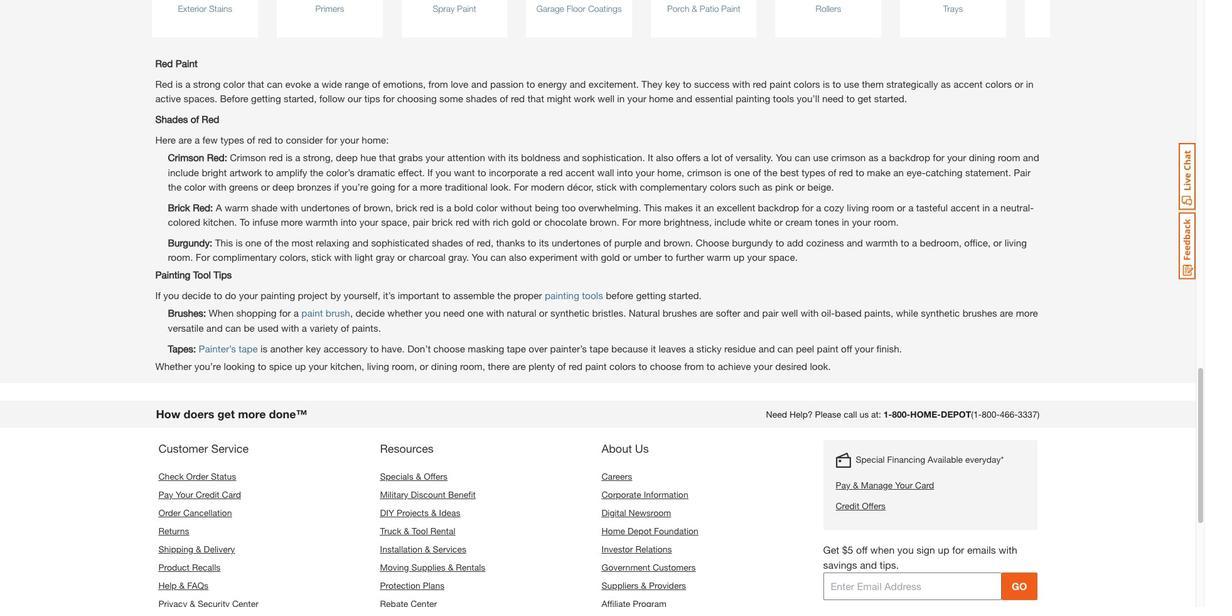 Task type: describe. For each thing, give the bounding box(es) containing it.
you're inside crimson red is a strong, deep hue that grabs your attention with its boldness and sophistication. it also offers a lot of versality. you can use crimson as a backdrop for your dining room and include bright artwork to amplify the color's dramatic effect. if you want to incorporate a red accent wall into your home, crimson is one of the best types of red to make an eye-catching statement. pair the color with greens or deep bronzes if you're going for a more traditional look. for modern décor, stick with complementary colors such as pink or beige.
[[342, 181, 368, 192]]

burgundy
[[168, 237, 210, 249]]

plenty
[[529, 361, 555, 372]]

accent inside a warm shade with undertones of brown, brick red is a bold color without being too overwhelming. this makes it an excellent backdrop for a cozy living room or a tasteful accent in a neutral- colored kitchen. to infuse more warmth into your space, pair brick red with rich gold or chocolate brown. for more brightness, include white or cream tones in your room.
[[951, 202, 980, 213]]

is left them on the top of the page
[[823, 78, 830, 90]]

of down versality.
[[753, 167, 761, 178]]

to right thanks
[[528, 237, 536, 249]]

1 vertical spatial order
[[158, 508, 181, 518]]

0 vertical spatial choose
[[433, 343, 465, 354]]

assemble
[[453, 290, 495, 301]]

for inside this is one of the most relaxing and sophisticated shades of red, thanks to its undertones of purple and brown. choose burgundy to add coziness and warmth to a bedroom, office, or living room. for complimentary colors, stick with light gray or charcoal gray. you can also experiment with gold or umber to further warm up your space.
[[196, 252, 210, 263]]

rollers
[[816, 3, 841, 14]]

11 / 12 group
[[146, 0, 264, 38]]

faqs
[[187, 581, 208, 591]]

0 horizontal spatial started.
[[669, 290, 702, 301]]

customer service
[[158, 442, 249, 456]]

to left make
[[856, 167, 864, 178]]

essential
[[695, 93, 733, 104]]

greens
[[229, 181, 258, 192]]

moving
[[380, 562, 409, 573]]

6 / 12 group
[[1019, 0, 1137, 38]]

spaces.
[[184, 93, 217, 104]]

your down it at the top right
[[636, 167, 655, 178]]

is inside this is one of the most relaxing and sophisticated shades of red, thanks to its undertones of purple and brown. choose burgundy to add coziness and warmth to a bedroom, office, or living room. for complimentary colors, stick with light gray or charcoal gray. you can also experiment with gold or umber to further warm up your space.
[[236, 237, 243, 249]]

go button
[[1002, 573, 1037, 601]]

0 horizontal spatial living
[[367, 361, 389, 372]]

1 vertical spatial tool
[[412, 526, 428, 537]]

painting inside red is a strong color that can evoke a wide range of emotions, from love and passion to energy and excitement. they key to success with red paint colors is to use them strategically as accent colors or in active spaces. before getting started, follow our tips for choosing some shades of red that might work well in your home and essential painting tools you'll need to get started.
[[736, 93, 770, 104]]

grabs
[[398, 152, 423, 163]]

a left neutral-
[[993, 202, 998, 213]]

brick red :
[[168, 202, 213, 213]]

1 horizontal spatial as
[[869, 152, 879, 163]]

red up artwork at the left of the page
[[258, 135, 272, 146]]

check order status link
[[158, 471, 236, 482]]

residue
[[724, 343, 756, 354]]

consider
[[286, 135, 323, 146]]

with right "shade"
[[280, 202, 298, 213]]

the down the strong,
[[310, 167, 323, 178]]

a up make
[[881, 152, 886, 163]]

card inside 'link'
[[915, 480, 934, 491]]

to
[[240, 216, 250, 228]]

softer
[[716, 308, 741, 319]]

specials
[[380, 471, 413, 482]]

can inside this is one of the most relaxing and sophisticated shades of red, thanks to its undertones of purple and brown. choose burgundy to add coziness and warmth to a bedroom, office, or living room. for complimentary colors, stick with light gray or charcoal gray. you can also experiment with gold or umber to further warm up your space.
[[491, 252, 506, 263]]

0 horizontal spatial as
[[762, 181, 773, 192]]

if inside crimson red is a strong, deep hue that grabs your attention with its boldness and sophistication. it also offers a lot of versality. you can use crimson as a backdrop for your dining room and include bright artwork to amplify the color's dramatic effect. if you want to incorporate a red accent wall into your home, crimson is one of the best types of red to make an eye-catching statement. pair the color with greens or deep bronzes if you're going for a more traditional look. for modern décor, stick with complementary colors such as pink or beige.
[[428, 167, 433, 178]]

with right experiment
[[580, 252, 598, 263]]

0 horizontal spatial painting
[[261, 290, 295, 301]]

backdrop inside a warm shade with undertones of brown, brick red is a bold color without being too overwhelming. this makes it an excellent backdrop for a cozy living room or a tasteful accent in a neutral- colored kitchen. to infuse more warmth into your space, pair brick red with rich gold or chocolate brown. for more brightness, include white or cream tones in your room.
[[758, 202, 799, 213]]

choosing
[[397, 93, 437, 104]]

room. inside a warm shade with undertones of brown, brick red is a bold color without being too overwhelming. this makes it an excellent backdrop for a cozy living room or a tasteful accent in a neutral- colored kitchen. to infuse more warmth into your space, pair brick red with rich gold or chocolate brown. for more brightness, include white or cream tones in your room.
[[874, 216, 899, 228]]

its inside crimson red is a strong, deep hue that grabs your attention with its boldness and sophistication. it also offers a lot of versality. you can use crimson as a backdrop for your dining room and include bright artwork to amplify the color's dramatic effect. if you want to incorporate a red accent wall into your home, crimson is one of the best types of red to make an eye-catching statement. pair the color with greens or deep bronzes if you're going for a more traditional look. for modern décor, stick with complementary colors such as pink or beige.
[[508, 152, 518, 163]]

finish.
[[877, 343, 902, 354]]

credit offers
[[836, 501, 886, 511]]

red paint
[[155, 58, 198, 69]]

,
[[350, 308, 353, 319]]

of up beige.
[[828, 167, 836, 178]]

466-
[[1000, 409, 1018, 420]]

amplify
[[276, 167, 307, 178]]

based
[[835, 308, 862, 319]]

red up modern
[[549, 167, 563, 178]]

a left strong on the left top
[[185, 78, 190, 90]]

pay your credit card link
[[158, 490, 241, 500]]

0 horizontal spatial card
[[222, 490, 241, 500]]

your right tones
[[852, 216, 871, 228]]

red right success
[[753, 78, 767, 90]]

your inside this is one of the most relaxing and sophisticated shades of red, thanks to its undertones of purple and brown. choose burgundy to add coziness and warmth to a bedroom, office, or living room. for complimentary colors, stick with light gray or charcoal gray. you can also experiment with gold or umber to further warm up your space.
[[747, 252, 766, 263]]

include inside crimson red is a strong, deep hue that grabs your attention with its boldness and sophistication. it also offers a lot of versality. you can use crimson as a backdrop for your dining room and include bright artwork to amplify the color's dramatic effect. if you want to incorporate a red accent wall into your home, crimson is one of the best types of red to make an eye-catching statement. pair the color with greens or deep bronzes if you're going for a more traditional look. for modern décor, stick with complementary colors such as pink or beige.
[[168, 167, 199, 178]]

1 vertical spatial it
[[651, 343, 656, 354]]

done™
[[269, 407, 307, 421]]

& down services
[[448, 562, 453, 573]]

room inside crimson red is a strong, deep hue that grabs your attention with its boldness and sophistication. it also offers a lot of versality. you can use crimson as a backdrop for your dining room and include bright artwork to amplify the color's dramatic effect. if you want to incorporate a red accent wall into your home, crimson is one of the best types of red to make an eye-catching statement. pair the color with greens or deep bronzes if you're going for a more traditional look. for modern décor, stick with complementary colors such as pink or beige.
[[998, 152, 1020, 163]]

spice
[[269, 361, 292, 372]]

is up amplify
[[286, 152, 293, 163]]

paint up strong on the left top
[[176, 58, 198, 69]]

to left spice
[[258, 361, 266, 372]]

for inside a warm shade with undertones of brown, brick red is a bold color without being too overwhelming. this makes it an excellent backdrop for a cozy living room or a tasteful accent in a neutral- colored kitchen. to infuse more warmth into your space, pair brick red with rich gold or chocolate brown. for more brightness, include white or cream tones in your room.
[[802, 202, 814, 213]]

if
[[334, 181, 339, 192]]

undertones inside this is one of the most relaxing and sophisticated shades of red, thanks to its undertones of purple and brown. choose burgundy to add coziness and warmth to a bedroom, office, or living room. for complimentary colors, stick with light gray or charcoal gray. you can also experiment with gold or umber to further warm up your space.
[[552, 237, 601, 249]]

shipping
[[158, 544, 193, 555]]

incorporate
[[489, 167, 538, 178]]

red down painter's
[[569, 361, 583, 372]]

a left sticky
[[689, 343, 694, 354]]

for up catching
[[933, 152, 945, 163]]

backdrop inside crimson red is a strong, deep hue that grabs your attention with its boldness and sophistication. it also offers a lot of versality. you can use crimson as a backdrop for your dining room and include bright artwork to amplify the color's dramatic effect. if you want to incorporate a red accent wall into your home, crimson is one of the best types of red to make an eye-catching statement. pair the color with greens or deep bronzes if you're going for a more traditional look. for modern décor, stick with complementary colors such as pink or beige.
[[889, 152, 930, 163]]

when
[[870, 544, 895, 556]]

1 vertical spatial choose
[[650, 361, 682, 372]]

to down because
[[639, 361, 647, 372]]

for right shopping
[[279, 308, 291, 319]]

information
[[644, 490, 688, 500]]

get inside red is a strong color that can evoke a wide range of emotions, from love and passion to energy and excitement. they key to success with red paint colors is to use them strategically as accent colors or in active spaces. before getting started, follow our tips for choosing some shades of red that might work well in your home and essential painting tools you'll need to get started.
[[858, 93, 871, 104]]

to left have.
[[370, 343, 379, 354]]

2 room, from the left
[[460, 361, 485, 372]]

2 horizontal spatial that
[[528, 93, 544, 104]]

it inside a warm shade with undertones of brown, brick red is a bold color without being too overwhelming. this makes it an excellent backdrop for a cozy living room or a tasteful accent in a neutral- colored kitchen. to infuse more warmth into your space, pair brick red with rich gold or chocolate brown. for more brightness, include white or cream tones in your room.
[[696, 202, 701, 213]]

to left do
[[214, 290, 222, 301]]

with up incorporate
[[488, 152, 506, 163]]

use inside red is a strong color that can evoke a wide range of emotions, from love and passion to energy and excitement. they key to success with red paint colors is to use them strategically as accent colors or in active spaces. before getting started, follow our tips for choosing some shades of red that might work well in your home and essential painting tools you'll need to get started.
[[844, 78, 859, 90]]

government
[[602, 562, 650, 573]]

1 vertical spatial if
[[155, 290, 161, 301]]

started,
[[284, 93, 317, 104]]

1 vertical spatial crimson
[[687, 167, 722, 178]]

gold for with
[[601, 252, 620, 263]]

painter's
[[550, 343, 587, 354]]

boldness
[[521, 152, 561, 163]]

0 horizontal spatial tools
[[582, 290, 603, 301]]

tapes: painter's tape is another key accessory to have. don't choose masking tape over painter's tape because it leaves a sticky residue and can peel paint off your finish.
[[168, 343, 902, 354]]

check
[[158, 471, 184, 482]]

0 horizontal spatial need
[[443, 308, 465, 319]]

with up the another
[[281, 322, 299, 334]]

a down the project
[[294, 308, 299, 319]]

help & faqs
[[158, 581, 208, 591]]

of up artwork at the left of the page
[[247, 135, 255, 146]]

types inside crimson red is a strong, deep hue that grabs your attention with its boldness and sophistication. it also offers a lot of versality. you can use crimson as a backdrop for your dining room and include bright artwork to amplify the color's dramatic effect. if you want to incorporate a red accent wall into your home, crimson is one of the best types of red to make an eye-catching statement. pair the color with greens or deep bronzes if you're going for a more traditional look. for modern décor, stick with complementary colors such as pink or beige.
[[802, 167, 825, 178]]

available
[[928, 454, 963, 465]]

gold for rich
[[511, 216, 530, 228]]

to left success
[[683, 78, 692, 90]]

stick inside this is one of the most relaxing and sophisticated shades of red, thanks to its undertones of purple and brown. choose burgundy to add coziness and warmth to a bedroom, office, or living room. for complimentary colors, stick with light gray or charcoal gray. you can also experiment with gold or umber to further warm up your space.
[[311, 252, 332, 263]]

statement.
[[965, 167, 1011, 178]]

3337)
[[1018, 409, 1040, 420]]

follow
[[319, 93, 345, 104]]

check order status
[[158, 471, 236, 482]]

to up brushes: when shopping for a paint brush , decide whether you need one with natural or synthetic bristles. natural brushes are softer
[[442, 290, 451, 301]]

stick inside crimson red is a strong, deep hue that grabs your attention with its boldness and sophistication. it also offers a lot of versality. you can use crimson as a backdrop for your dining room and include bright artwork to amplify the color's dramatic effect. if you want to incorporate a red accent wall into your home, crimson is one of the best types of red to make an eye-catching statement. pair the color with greens or deep bronzes if you're going for a more traditional look. for modern décor, stick with complementary colors such as pink or beige.
[[597, 181, 617, 192]]

1 horizontal spatial painting
[[545, 290, 579, 301]]

to right the want
[[478, 167, 486, 178]]

2 vertical spatial one
[[467, 308, 484, 319]]

an inside a warm shade with undertones of brown, brick red is a bold color without being too overwhelming. this makes it an excellent backdrop for a cozy living room or a tasteful accent in a neutral- colored kitchen. to infuse more warmth into your space, pair brick red with rich gold or chocolate brown. for more brightness, include white or cream tones in your room.
[[704, 202, 714, 213]]

ideas
[[439, 508, 460, 518]]

living inside this is one of the most relaxing and sophisticated shades of red, thanks to its undertones of purple and brown. choose burgundy to add coziness and warmth to a bedroom, office, or living room. for complimentary colors, stick with light gray or charcoal gray. you can also experiment with gold or umber to further warm up your space.
[[1005, 237, 1027, 249]]

the left proper
[[497, 290, 511, 301]]

more inside crimson red is a strong, deep hue that grabs your attention with its boldness and sophistication. it also offers a lot of versality. you can use crimson as a backdrop for your dining room and include bright artwork to amplify the color's dramatic effect. if you want to incorporate a red accent wall into your home, crimson is one of the best types of red to make an eye-catching statement. pair the color with greens or deep bronzes if you're going for a more traditional look. for modern décor, stick with complementary colors such as pink or beige.
[[420, 181, 442, 192]]

synthetic inside and pair well with oil-based paints, while synthetic brushes are more versatile and can be
[[921, 308, 960, 319]]

your right grabs
[[426, 152, 445, 163]]

to left bedroom, on the right top of the page
[[901, 237, 909, 249]]

red left make
[[839, 167, 853, 178]]

look. inside crimson red is a strong, deep hue that grabs your attention with its boldness and sophistication. it also offers a lot of versality. you can use crimson as a backdrop for your dining room and include bright artwork to amplify the color's dramatic effect. if you want to incorporate a red accent wall into your home, crimson is one of the best types of red to make an eye-catching statement. pair the color with greens or deep bronzes if you're going for a more traditional look. for modern décor, stick with complementary colors such as pink or beige.
[[490, 181, 511, 192]]

a left variety
[[302, 322, 307, 334]]

attention
[[447, 152, 485, 163]]

about us
[[602, 442, 649, 456]]

sophisticated
[[371, 237, 429, 249]]

garage floor coatings
[[536, 3, 622, 14]]

you down the if you decide to do your painting project by yourself, it's important to assemble the proper painting tools before getting started.
[[425, 308, 441, 319]]

0 vertical spatial that
[[248, 78, 264, 90]]

into inside a warm shade with undertones of brown, brick red is a bold color without being too overwhelming. this makes it an excellent backdrop for a cozy living room or a tasteful accent in a neutral- colored kitchen. to infuse more warmth into your space, pair brick red with rich gold or chocolate brown. for more brightness, include white or cream tones in your room.
[[341, 216, 357, 228]]

brush
[[326, 308, 350, 319]]

accessory
[[324, 343, 368, 354]]

want
[[454, 167, 475, 178]]

truck
[[380, 526, 401, 537]]

plans
[[423, 581, 445, 591]]

for inside a warm shade with undertones of brown, brick red is a bold color without being too overwhelming. this makes it an excellent backdrop for a cozy living room or a tasteful accent in a neutral- colored kitchen. to infuse more warmth into your space, pair brick red with rich gold or chocolate brown. for more brightness, include white or cream tones in your room.
[[622, 216, 636, 228]]

is up the excellent
[[724, 167, 731, 178]]

patio
[[700, 3, 719, 14]]

a left cozy
[[816, 202, 821, 213]]

credit offers link
[[836, 500, 1004, 513]]

a left lot
[[703, 152, 709, 163]]

to right umber
[[665, 252, 673, 263]]

to left "consider"
[[275, 135, 283, 146]]

before
[[606, 290, 633, 301]]

0 horizontal spatial your
[[176, 490, 193, 500]]

with down bright
[[209, 181, 226, 192]]

supplies
[[411, 562, 446, 573]]

warm inside this is one of the most relaxing and sophisticated shades of red, thanks to its undertones of purple and brown. choose burgundy to add coziness and warmth to a bedroom, office, or living room. for complimentary colors, stick with light gray or charcoal gray. you can also experiment with gold or umber to further warm up your space.
[[707, 252, 731, 263]]

a left "bold"
[[446, 202, 451, 213]]

of right lot
[[725, 152, 733, 163]]

& for shipping & delivery
[[196, 544, 201, 555]]

your down brown,
[[359, 216, 378, 228]]

warmth inside a warm shade with undertones of brown, brick red is a bold color without being too overwhelming. this makes it an excellent backdrop for a cozy living room or a tasteful accent in a neutral- colored kitchen. to infuse more warmth into your space, pair brick red with rich gold or chocolate brown. for more brightness, include white or cream tones in your room.
[[306, 216, 338, 228]]

red down "bold"
[[456, 216, 470, 228]]

more inside and pair well with oil-based paints, while synthetic brushes are more versatile and can be
[[1016, 308, 1038, 319]]

well inside and pair well with oil-based paints, while synthetic brushes are more versatile and can be
[[781, 308, 798, 319]]

suppliers & providers
[[602, 581, 686, 591]]

versality.
[[736, 152, 773, 163]]

pay & manage your card
[[836, 480, 934, 491]]

do
[[225, 290, 236, 301]]

spray
[[433, 3, 455, 14]]

room. inside this is one of the most relaxing and sophisticated shades of red, thanks to its undertones of purple and brown. choose burgundy to add coziness and warmth to a bedroom, office, or living room. for complimentary colors, stick with light gray or charcoal gray. you can also experiment with gold or umber to further warm up your space.
[[168, 252, 193, 263]]

brushes inside and pair well with oil-based paints, while synthetic brushes are more versatile and can be
[[963, 308, 997, 319]]

warmth inside this is one of the most relaxing and sophisticated shades of red, thanks to its undertones of purple and brown. choose burgundy to add coziness and warmth to a bedroom, office, or living room. for complimentary colors, stick with light gray or charcoal gray. you can also experiment with gold or umber to further warm up your space.
[[866, 237, 898, 249]]

0 horizontal spatial types
[[220, 135, 244, 146]]

offers
[[676, 152, 701, 163]]

1 room, from the left
[[392, 361, 417, 372]]

your left the kitchen,
[[309, 361, 328, 372]]

1 vertical spatial deep
[[272, 181, 294, 192]]

need inside red is a strong color that can evoke a wide range of emotions, from love and passion to energy and excitement. they key to success with red paint colors is to use them strategically as accent colors or in active spaces. before getting started, follow our tips for choosing some shades of red that might work well in your home and essential painting tools you'll need to get started.
[[822, 93, 844, 104]]

5 / 12 group
[[894, 0, 1012, 38]]

a left tasteful on the top
[[908, 202, 914, 213]]

you inside crimson red is a strong, deep hue that grabs your attention with its boldness and sophistication. it also offers a lot of versality. you can use crimson as a backdrop for your dining room and include bright artwork to amplify the color's dramatic effect. if you want to incorporate a red accent wall into your home, crimson is one of the best types of red to make an eye-catching statement. pair the color with greens or deep bronzes if you're going for a more traditional look. for modern décor, stick with complementary colors such as pink or beige.
[[776, 152, 792, 163]]

color inside a warm shade with undertones of brown, brick red is a bold color without being too overwhelming. this makes it an excellent backdrop for a cozy living room or a tasteful accent in a neutral- colored kitchen. to infuse more warmth into your space, pair brick red with rich gold or chocolate brown. for more brightness, include white or cream tones in your room.
[[476, 202, 498, 213]]

help?
[[790, 409, 813, 420]]

1 vertical spatial dining
[[431, 361, 457, 372]]

is up active
[[176, 78, 183, 90]]

of up tips
[[372, 78, 380, 90]]

1 horizontal spatial look.
[[810, 361, 831, 372]]

0 horizontal spatial off
[[841, 343, 852, 354]]

2 vertical spatial :
[[210, 237, 212, 249]]

can inside red is a strong color that can evoke a wide range of emotions, from love and passion to energy and excitement. they key to success with red paint colors is to use them strategically as accent colors or in active spaces. before getting started, follow our tips for choosing some shades of red that might work well in your home and essential painting tools you'll need to get started.
[[267, 78, 283, 90]]

to right you'll
[[846, 93, 855, 104]]

home,
[[657, 167, 684, 178]]

(1-
[[971, 409, 982, 420]]

of inside a warm shade with undertones of brown, brick red is a bold color without being too overwhelming. this makes it an excellent backdrop for a cozy living room or a tasteful accent in a neutral- colored kitchen. to infuse more warmth into your space, pair brick red with rich gold or chocolate brown. for more brightness, include white or cream tones in your room.
[[352, 202, 361, 213]]

makes
[[665, 202, 693, 213]]

achieve
[[718, 361, 751, 372]]

you down painting
[[163, 290, 179, 301]]

coatings
[[588, 3, 622, 14]]

for inside red is a strong color that can evoke a wide range of emotions, from love and passion to energy and excitement. they key to success with red paint colors is to use them strategically as accent colors or in active spaces. before getting started, follow our tips for choosing some shades of red that might work well in your home and essential painting tools you'll need to get started.
[[383, 93, 395, 104]]

living inside a warm shade with undertones of brown, brick red is a bold color without being too overwhelming. this makes it an excellent backdrop for a cozy living room or a tasteful accent in a neutral- colored kitchen. to infuse more warmth into your space, pair brick red with rich gold or chocolate brown. for more brightness, include white or cream tones in your room.
[[847, 202, 869, 213]]

to left energy on the top left
[[527, 78, 535, 90]]

a up amplify
[[295, 152, 300, 163]]

and pair well with oil-based paints, while synthetic brushes are more versatile and can be
[[168, 308, 1038, 334]]

0 vertical spatial decide
[[182, 290, 211, 301]]

12 / 12 group
[[271, 0, 389, 38]]

& for help & faqs
[[179, 581, 185, 591]]

2 / 12 group
[[520, 0, 638, 38]]

the inside this is one of the most relaxing and sophisticated shades of red, thanks to its undertones of purple and brown. choose burgundy to add coziness and warmth to a bedroom, office, or living room. for complimentary colors, stick with light gray or charcoal gray. you can also experiment with gold or umber to further warm up your space.
[[275, 237, 289, 249]]

desired
[[775, 361, 807, 372]]

brushes
[[1073, 3, 1104, 14]]

brown. inside a warm shade with undertones of brown, brick red is a bold color without being too overwhelming. this makes it an excellent backdrop for a cozy living room or a tasteful accent in a neutral- colored kitchen. to infuse more warmth into your space, pair brick red with rich gold or chocolate brown. for more brightness, include white or cream tones in your room.
[[590, 216, 619, 228]]

are inside and pair well with oil-based paints, while synthetic brushes are more versatile and can be
[[1000, 308, 1013, 319]]

your right do
[[239, 290, 258, 301]]

1 horizontal spatial credit
[[836, 501, 860, 511]]

1 horizontal spatial decide
[[356, 308, 385, 319]]

1 horizontal spatial order
[[186, 471, 208, 482]]

of down painter's
[[558, 361, 566, 372]]

0 vertical spatial brick
[[396, 202, 417, 213]]

over
[[529, 343, 548, 354]]

kitchen,
[[330, 361, 364, 372]]

exterior
[[178, 3, 207, 14]]

of down infuse on the left of page
[[264, 237, 273, 249]]

can up desired
[[778, 343, 793, 354]]

to left them on the top of the page
[[833, 78, 841, 90]]

a left the few
[[195, 135, 200, 146]]

is down 'used'
[[260, 343, 267, 354]]

1 horizontal spatial offers
[[862, 501, 886, 511]]

your up catching
[[947, 152, 966, 163]]

brown,
[[364, 202, 393, 213]]

diy projects & ideas
[[380, 508, 460, 518]]

of left "purple"
[[603, 237, 612, 249]]

project
[[298, 290, 328, 301]]

you inside get $5 off when you sign up for emails with savings and tips.
[[897, 544, 914, 556]]

3 / 12 group
[[645, 0, 763, 38]]

up inside this is one of the most relaxing and sophisticated shades of red, thanks to its undertones of purple and brown. choose burgundy to add coziness and warmth to a bedroom, office, or living room. for complimentary colors, stick with light gray or charcoal gray. you can also experiment with gold or umber to further warm up your space.
[[733, 252, 745, 263]]

for up the strong,
[[326, 135, 337, 146]]

a down effect.
[[412, 181, 417, 192]]

your left finish.
[[855, 343, 874, 354]]

of down passion
[[500, 93, 508, 104]]

recalls
[[192, 562, 221, 573]]

pay for pay & manage your card
[[836, 480, 851, 491]]

0 vertical spatial offers
[[424, 471, 448, 482]]

with up "overwhelming."
[[619, 181, 637, 192]]

the left best at the right top of page
[[764, 167, 778, 178]]

painter's
[[199, 343, 236, 354]]

emails
[[967, 544, 996, 556]]

for down effect.
[[398, 181, 410, 192]]

your left home:
[[340, 135, 359, 146]]

specials & offers
[[380, 471, 448, 482]]

color inside crimson red is a strong, deep hue that grabs your attention with its boldness and sophistication. it also offers a lot of versality. you can use crimson as a backdrop for your dining room and include bright artwork to amplify the color's dramatic effect. if you want to incorporate a red accent wall into your home, crimson is one of the best types of red to make an eye-catching statement. pair the color with greens or deep bronzes if you're going for a more traditional look. for modern décor, stick with complementary colors such as pink or beige.
[[184, 181, 206, 192]]

complementary
[[640, 181, 707, 192]]

1 horizontal spatial getting
[[636, 290, 666, 301]]

also inside this is one of the most relaxing and sophisticated shades of red, thanks to its undertones of purple and brown. choose burgundy to add coziness and warmth to a bedroom, office, or living room. for complimentary colors, stick with light gray or charcoal gray. you can also experiment with gold or umber to further warm up your space.
[[509, 252, 527, 263]]

one inside this is one of the most relaxing and sophisticated shades of red, thanks to its undertones of purple and brown. choose burgundy to add coziness and warmth to a bedroom, office, or living room. for complimentary colors, stick with light gray or charcoal gray. you can also experiment with gold or umber to further warm up your space.
[[245, 237, 261, 249]]

for inside get $5 off when you sign up for emails with savings and tips.
[[952, 544, 964, 556]]

red down passion
[[511, 93, 525, 104]]

live chat image
[[1179, 143, 1196, 210]]

too
[[562, 202, 576, 213]]

providers
[[649, 581, 686, 591]]

0 vertical spatial crimson
[[831, 152, 866, 163]]

red down here are a few types of red to consider for your home:
[[269, 152, 283, 163]]

0 horizontal spatial key
[[306, 343, 321, 354]]



Task type: locate. For each thing, give the bounding box(es) containing it.
1 horizontal spatial well
[[781, 308, 798, 319]]

1 horizontal spatial off
[[856, 544, 868, 556]]

2 tape from the left
[[507, 343, 526, 354]]

everyday*
[[965, 454, 1004, 465]]

shades inside this is one of the most relaxing and sophisticated shades of red, thanks to its undertones of purple and brown. choose burgundy to add coziness and warmth to a bedroom, office, or living room. for complimentary colors, stick with light gray or charcoal gray. you can also experiment with gold or umber to further warm up your space.
[[432, 237, 463, 249]]

foundation
[[654, 526, 699, 537]]

excellent
[[717, 202, 755, 213]]

of left "red,"
[[466, 237, 474, 249]]

feedback link image
[[1179, 212, 1196, 280]]

with inside get $5 off when you sign up for emails with savings and tips.
[[999, 544, 1017, 556]]

an up brightness,
[[704, 202, 714, 213]]

décor,
[[567, 181, 594, 192]]

0 vertical spatial look.
[[490, 181, 511, 192]]

your left desired
[[754, 361, 773, 372]]

1 / 12 group
[[395, 0, 514, 38]]

up inside get $5 off when you sign up for emails with savings and tips.
[[938, 544, 950, 556]]

0 vertical spatial accent
[[954, 78, 983, 90]]

evoke
[[285, 78, 311, 90]]

1 vertical spatial need
[[443, 308, 465, 319]]

paint inside paint brushes link
[[1052, 3, 1071, 14]]

0 horizontal spatial brushes
[[663, 308, 697, 319]]

natural
[[507, 308, 536, 319]]

pay inside 'link'
[[836, 480, 851, 491]]

painting right essential
[[736, 93, 770, 104]]

order up pay your credit card link
[[186, 471, 208, 482]]

room.
[[874, 216, 899, 228], [168, 252, 193, 263]]

if
[[428, 167, 433, 178], [155, 290, 161, 301]]

red inside red is a strong color that can evoke a wide range of emotions, from love and passion to energy and excitement. they key to success with red paint colors is to use them strategically as accent colors or in active spaces. before getting started, follow our tips for choosing some shades of red that might work well in your home and essential painting tools you'll need to get started.
[[155, 78, 173, 90]]

for left 'emails'
[[952, 544, 964, 556]]

few
[[202, 135, 218, 146]]

0 horizontal spatial you're
[[194, 361, 221, 372]]

backdrop up "eye-"
[[889, 152, 930, 163]]

0 horizontal spatial pay
[[158, 490, 173, 500]]

leaves
[[659, 343, 686, 354]]

garage floor coatings link
[[526, 0, 632, 38]]

0 vertical spatial get
[[858, 93, 871, 104]]

1 horizontal spatial if
[[428, 167, 433, 178]]

0 horizontal spatial one
[[245, 237, 261, 249]]

shades down love
[[466, 93, 497, 104]]

pair inside a warm shade with undertones of brown, brick red is a bold color without being too overwhelming. this makes it an excellent backdrop for a cozy living room or a tasteful accent in a neutral- colored kitchen. to infuse more warmth into your space, pair brick red with rich gold or chocolate brown. for more brightness, include white or cream tones in your room.
[[413, 216, 429, 228]]

1 horizontal spatial use
[[844, 78, 859, 90]]

& for truck & tool rental
[[404, 526, 409, 537]]

1 horizontal spatial that
[[379, 152, 396, 163]]

undertones inside a warm shade with undertones of brown, brick red is a bold color without being too overwhelming. this makes it an excellent backdrop for a cozy living room or a tasteful accent in a neutral- colored kitchen. to infuse more warmth into your space, pair brick red with rich gold or chocolate brown. for more brightness, include white or cream tones in your room.
[[301, 202, 350, 213]]

0 horizontal spatial color
[[184, 181, 206, 192]]

one up "such"
[[734, 167, 750, 178]]

is inside a warm shade with undertones of brown, brick red is a bold color without being too overwhelming. this makes it an excellent backdrop for a cozy living room or a tasteful accent in a neutral- colored kitchen. to infuse more warmth into your space, pair brick red with rich gold or chocolate brown. for more brightness, include white or cream tones in your room.
[[437, 202, 444, 213]]

pink
[[775, 181, 793, 192]]

1 horizontal spatial tool
[[412, 526, 428, 537]]

started. down further
[[669, 290, 702, 301]]

3 tape from the left
[[590, 343, 609, 354]]

warm inside a warm shade with undertones of brown, brick red is a bold color without being too overwhelming. this makes it an excellent backdrop for a cozy living room or a tasteful accent in a neutral- colored kitchen. to infuse more warmth into your space, pair brick red with rich gold or chocolate brown. for more brightness, include white or cream tones in your room.
[[225, 202, 249, 213]]

1 vertical spatial :
[[210, 202, 213, 213]]

also down thanks
[[509, 252, 527, 263]]

if you decide to do your painting project by yourself, it's important to assemble the proper painting tools before getting started.
[[155, 290, 702, 301]]

& left manage
[[853, 480, 859, 491]]

1 tape from the left
[[239, 343, 258, 354]]

of down spaces.
[[191, 114, 199, 125]]

1 vertical spatial accent
[[566, 167, 595, 178]]

1 horizontal spatial choose
[[650, 361, 682, 372]]

whether
[[155, 361, 192, 372]]

undertones
[[301, 202, 350, 213], [552, 237, 601, 249]]

1 horizontal spatial get
[[858, 93, 871, 104]]

painter's tape link
[[199, 343, 258, 354]]

accent inside red is a strong color that can evoke a wide range of emotions, from love and passion to energy and excitement. they key to success with red paint colors is to use them strategically as accent colors or in active spaces. before getting started, follow our tips for choosing some shades of red that might work well in your home and essential painting tools you'll need to get started.
[[954, 78, 983, 90]]

& for suppliers & providers
[[641, 581, 647, 591]]

here
[[155, 135, 176, 146]]

look. down incorporate
[[490, 181, 511, 192]]

paint brush link
[[301, 308, 350, 319]]

1 vertical spatial warmth
[[866, 237, 898, 249]]

0 vertical spatial if
[[428, 167, 433, 178]]

& inside "pay & manage your card" 'link'
[[853, 480, 859, 491]]

0 horizontal spatial it
[[651, 343, 656, 354]]

the up brick
[[168, 181, 182, 192]]

1 800- from the left
[[892, 409, 910, 420]]

gold
[[511, 216, 530, 228], [601, 252, 620, 263]]

yourself,
[[344, 290, 380, 301]]

include down crimson red :
[[168, 167, 199, 178]]

off inside get $5 off when you sign up for emails with savings and tips.
[[856, 544, 868, 556]]

0 horizontal spatial warm
[[225, 202, 249, 213]]

1 vertical spatial brick
[[432, 216, 453, 228]]

spray paint
[[433, 3, 476, 14]]

synthetic right while at bottom right
[[921, 308, 960, 319]]

1 vertical spatial as
[[869, 152, 879, 163]]

crimson for red
[[230, 152, 266, 163]]

1 horizontal spatial card
[[915, 480, 934, 491]]

you down "red,"
[[472, 252, 488, 263]]

0 vertical spatial deep
[[336, 152, 358, 163]]

proper
[[514, 290, 542, 301]]

backdrop down pink
[[758, 202, 799, 213]]

card
[[915, 480, 934, 491], [222, 490, 241, 500]]

room,
[[392, 361, 417, 372], [460, 361, 485, 372]]

need down "assemble"
[[443, 308, 465, 319]]

with right success
[[732, 78, 750, 90]]

1 vertical spatial room
[[872, 202, 894, 213]]

paint right spray
[[457, 3, 476, 14]]

also inside crimson red is a strong, deep hue that grabs your attention with its boldness and sophistication. it also offers a lot of versality. you can use crimson as a backdrop for your dining room and include bright artwork to amplify the color's dramatic effect. if you want to incorporate a red accent wall into your home, crimson is one of the best types of red to make an eye-catching statement. pair the color with greens or deep bronzes if you're going for a more traditional look. for modern décor, stick with complementary colors such as pink or beige.
[[656, 152, 674, 163]]

800- right at: on the right bottom of page
[[892, 409, 910, 420]]

0 vertical spatial as
[[941, 78, 951, 90]]

a inside this is one of the most relaxing and sophisticated shades of red, thanks to its undertones of purple and brown. choose burgundy to add coziness and warmth to a bedroom, office, or living room. for complimentary colors, stick with light gray or charcoal gray. you can also experiment with gold or umber to further warm up your space.
[[912, 237, 917, 249]]

key inside red is a strong color that can evoke a wide range of emotions, from love and passion to energy and excitement. they key to success with red paint colors is to use them strategically as accent colors or in active spaces. before getting started, follow our tips for choosing some shades of red that might work well in your home and essential painting tools you'll need to get started.
[[665, 78, 680, 90]]

& up military discount benefit
[[416, 471, 421, 482]]

look. down peel
[[810, 361, 831, 372]]

& inside porch & patio paint link
[[692, 3, 697, 14]]

one down "assemble"
[[467, 308, 484, 319]]

with down relaxing
[[334, 252, 352, 263]]

0 horizontal spatial look.
[[490, 181, 511, 192]]

painting tools link
[[545, 290, 603, 301]]

also right it at the top right
[[656, 152, 674, 163]]

getting inside red is a strong color that can evoke a wide range of emotions, from love and passion to energy and excitement. they key to success with red paint colors is to use them strategically as accent colors or in active spaces. before getting started, follow our tips for choosing some shades of red that might work well in your home and essential painting tools you'll need to get started.
[[251, 93, 281, 104]]

1 vertical spatial offers
[[862, 501, 886, 511]]

credit down pay & manage your card
[[836, 501, 860, 511]]

1 synthetic from the left
[[551, 308, 590, 319]]

& left ideas
[[431, 508, 437, 518]]

0 vertical spatial an
[[893, 167, 904, 178]]

to up space.
[[776, 237, 784, 249]]

porch & patio paint link
[[651, 0, 757, 38]]

product recalls link
[[158, 562, 221, 573]]

purple
[[614, 237, 642, 249]]

because
[[611, 343, 648, 354]]

paint inside red is a strong color that can evoke a wide range of emotions, from love and passion to energy and excitement. they key to success with red paint colors is to use them strategically as accent colors or in active spaces. before getting started, follow our tips for choosing some shades of red that might work well in your home and essential painting tools you'll need to get started.
[[770, 78, 791, 90]]

0 horizontal spatial offers
[[424, 471, 448, 482]]

and inside get $5 off when you sign up for emails with savings and tips.
[[860, 559, 877, 571]]

that down energy on the top left
[[528, 93, 544, 104]]

shades inside red is a strong color that can evoke a wide range of emotions, from love and passion to energy and excitement. they key to success with red paint colors is to use them strategically as accent colors or in active spaces. before getting started, follow our tips for choosing some shades of red that might work well in your home and essential painting tools you'll need to get started.
[[466, 93, 497, 104]]

1 vertical spatial from
[[684, 361, 704, 372]]

your inside 'link'
[[895, 480, 913, 491]]

protection plans link
[[380, 581, 445, 591]]

0 vertical spatial tools
[[773, 93, 794, 104]]

primers link
[[277, 0, 383, 38]]

colors inside crimson red is a strong, deep hue that grabs your attention with its boldness and sophistication. it also offers a lot of versality. you can use crimson as a backdrop for your dining room and include bright artwork to amplify the color's dramatic effect. if you want to incorporate a red accent wall into your home, crimson is one of the best types of red to make an eye-catching statement. pair the color with greens or deep bronzes if you're going for a more traditional look. for modern décor, stick with complementary colors such as pink or beige.
[[710, 181, 736, 192]]

0 horizontal spatial shades
[[432, 237, 463, 249]]

1 horizontal spatial room
[[998, 152, 1020, 163]]

traditional
[[445, 181, 488, 192]]

room, down masking
[[460, 361, 485, 372]]

choose right don't
[[433, 343, 465, 354]]

1 horizontal spatial you're
[[342, 181, 368, 192]]

getting right before
[[251, 93, 281, 104]]

its inside this is one of the most relaxing and sophisticated shades of red, thanks to its undertones of purple and brown. choose burgundy to add coziness and warmth to a bedroom, office, or living room. for complimentary colors, stick with light gray or charcoal gray. you can also experiment with gold or umber to further warm up your space.
[[539, 237, 549, 249]]

it
[[696, 202, 701, 213], [651, 343, 656, 354]]

that up dramatic
[[379, 152, 396, 163]]

1 horizontal spatial its
[[539, 237, 549, 249]]

started. down them on the top of the page
[[874, 93, 907, 104]]

painting up shopping
[[261, 290, 295, 301]]

with left rich at the top left of the page
[[472, 216, 490, 228]]

1 vertical spatial room.
[[168, 252, 193, 263]]

from inside red is a strong color that can evoke a wide range of emotions, from love and passion to energy and excitement. they key to success with red paint colors is to use them strategically as accent colors or in active spaces. before getting started, follow our tips for choosing some shades of red that might work well in your home and essential painting tools you'll need to get started.
[[428, 78, 448, 90]]

red left "bold"
[[420, 202, 434, 213]]

brick up charcoal
[[432, 216, 453, 228]]

2 synthetic from the left
[[921, 308, 960, 319]]

get right doers
[[217, 407, 235, 421]]

charcoal
[[409, 252, 446, 263]]

for inside crimson red is a strong, deep hue that grabs your attention with its boldness and sophistication. it also offers a lot of versality. you can use crimson as a backdrop for your dining room and include bright artwork to amplify the color's dramatic effect. if you want to incorporate a red accent wall into your home, crimson is one of the best types of red to make an eye-catching statement. pair the color with greens or deep bronzes if you're going for a more traditional look. for modern décor, stick with complementary colors such as pink or beige.
[[514, 181, 528, 192]]

0 vertical spatial this
[[644, 202, 662, 213]]

with left natural
[[486, 308, 504, 319]]

can inside crimson red is a strong, deep hue that grabs your attention with its boldness and sophistication. it also offers a lot of versality. you can use crimson as a backdrop for your dining room and include bright artwork to amplify the color's dramatic effect. if you want to incorporate a red accent wall into your home, crimson is one of the best types of red to make an eye-catching statement. pair the color with greens or deep bronzes if you're going for a more traditional look. for modern décor, stick with complementary colors such as pink or beige.
[[795, 152, 810, 163]]

& for pay & manage your card
[[853, 480, 859, 491]]

a left "wide"
[[314, 78, 319, 90]]

this inside this is one of the most relaxing and sophisticated shades of red, thanks to its undertones of purple and brown. choose burgundy to add coziness and warmth to a bedroom, office, or living room. for complimentary colors, stick with light gray or charcoal gray. you can also experiment with gold or umber to further warm up your space.
[[215, 237, 233, 249]]

space.
[[769, 252, 798, 263]]

backdrop
[[889, 152, 930, 163], [758, 202, 799, 213]]

1 vertical spatial credit
[[836, 501, 860, 511]]

0 horizontal spatial you
[[472, 252, 488, 263]]

1 vertical spatial look.
[[810, 361, 831, 372]]

types up beige.
[[802, 167, 825, 178]]

0 horizontal spatial crimson
[[168, 152, 204, 163]]

your inside red is a strong color that can evoke a wide range of emotions, from love and passion to energy and excitement. they key to success with red paint colors is to use them strategically as accent colors or in active spaces. before getting started, follow our tips for choosing some shades of red that might work well in your home and essential painting tools you'll need to get started.
[[627, 93, 646, 104]]

your
[[895, 480, 913, 491], [176, 490, 193, 500]]

paint inside spray paint link
[[457, 3, 476, 14]]

with inside red is a strong color that can evoke a wide range of emotions, from love and passion to energy and excitement. they key to success with red paint colors is to use them strategically as accent colors or in active spaces. before getting started, follow our tips for choosing some shades of red that might work well in your home and essential painting tools you'll need to get started.
[[732, 78, 750, 90]]

relaxing
[[316, 237, 350, 249]]

room down make
[[872, 202, 894, 213]]

0 vertical spatial getting
[[251, 93, 281, 104]]

0 vertical spatial pair
[[413, 216, 429, 228]]

well inside red is a strong color that can evoke a wide range of emotions, from love and passion to energy and excitement. they key to success with red paint colors is to use them strategically as accent colors or in active spaces. before getting started, follow our tips for choosing some shades of red that might work well in your home and essential painting tools you'll need to get started.
[[598, 93, 615, 104]]

0 horizontal spatial also
[[509, 252, 527, 263]]

$5
[[842, 544, 853, 556]]

1 vertical spatial well
[[781, 308, 798, 319]]

dining inside crimson red is a strong, deep hue that grabs your attention with its boldness and sophistication. it also offers a lot of versality. you can use crimson as a backdrop for your dining room and include bright artwork to amplify the color's dramatic effect. if you want to incorporate a red accent wall into your home, crimson is one of the best types of red to make an eye-catching statement. pair the color with greens or deep bronzes if you're going for a more traditional look. for modern décor, stick with complementary colors such as pink or beige.
[[969, 152, 995, 163]]

this left the makes
[[644, 202, 662, 213]]

1 vertical spatial one
[[245, 237, 261, 249]]

product
[[158, 562, 190, 573]]

0 horizontal spatial credit
[[196, 490, 220, 500]]

1 vertical spatial up
[[295, 361, 306, 372]]

living down have.
[[367, 361, 389, 372]]

home-
[[910, 409, 941, 420]]

color inside red is a strong color that can evoke a wide range of emotions, from love and passion to energy and excitement. they key to success with red paint colors is to use them strategically as accent colors or in active spaces. before getting started, follow our tips for choosing some shades of red that might work well in your home and essential painting tools you'll need to get started.
[[223, 78, 245, 90]]

military discount benefit
[[380, 490, 476, 500]]

0 vertical spatial brown.
[[590, 216, 619, 228]]

rental
[[430, 526, 455, 537]]

warm
[[225, 202, 249, 213], [707, 252, 731, 263]]

tape down and pair well with oil-based paints, while synthetic brushes are more versatile and can be
[[590, 343, 609, 354]]

tape left the over
[[507, 343, 526, 354]]

an
[[893, 167, 904, 178], [704, 202, 714, 213]]

1 vertical spatial types
[[802, 167, 825, 178]]

1 horizontal spatial include
[[715, 216, 746, 228]]

can down thanks
[[491, 252, 506, 263]]

: for brick red :
[[210, 202, 213, 213]]

1 horizontal spatial you
[[776, 152, 792, 163]]

crimson for red
[[168, 152, 204, 163]]

you inside this is one of the most relaxing and sophisticated shades of red, thanks to its undertones of purple and brown. choose burgundy to add coziness and warmth to a bedroom, office, or living room. for complimentary colors, stick with light gray or charcoal gray. you can also experiment with gold or umber to further warm up your space.
[[472, 252, 488, 263]]

1 horizontal spatial from
[[684, 361, 704, 372]]

0 horizontal spatial into
[[341, 216, 357, 228]]

1 vertical spatial backdrop
[[758, 202, 799, 213]]

0 horizontal spatial up
[[295, 361, 306, 372]]

0 horizontal spatial room
[[872, 202, 894, 213]]

gold down "purple"
[[601, 252, 620, 263]]

customers
[[653, 562, 696, 573]]

accent inside crimson red is a strong, deep hue that grabs your attention with its boldness and sophistication. it also offers a lot of versality. you can use crimson as a backdrop for your dining room and include bright artwork to amplify the color's dramatic effect. if you want to incorporate a red accent wall into your home, crimson is one of the best types of red to make an eye-catching statement. pair the color with greens or deep bronzes if you're going for a more traditional look. for modern décor, stick with complementary colors such as pink or beige.
[[566, 167, 595, 178]]

0 horizontal spatial this
[[215, 237, 233, 249]]

1 horizontal spatial brown.
[[663, 237, 693, 249]]

military
[[380, 490, 408, 500]]

porch & patio paint
[[667, 3, 740, 14]]

pair inside and pair well with oil-based paints, while synthetic brushes are more versatile and can be
[[762, 308, 779, 319]]

1 vertical spatial started.
[[669, 290, 702, 301]]

1 horizontal spatial gold
[[601, 252, 620, 263]]

0 horizontal spatial backdrop
[[758, 202, 799, 213]]

shipping & delivery
[[158, 544, 235, 555]]

0 horizontal spatial 800-
[[892, 409, 910, 420]]

discount
[[411, 490, 446, 500]]

paint left the brushes at the top of page
[[1052, 3, 1071, 14]]

to down sticky
[[707, 361, 715, 372]]

2 800- from the left
[[982, 409, 1000, 420]]

2 horizontal spatial living
[[1005, 237, 1027, 249]]

crimson down lot
[[687, 167, 722, 178]]

color up brick red :
[[184, 181, 206, 192]]

0 horizontal spatial getting
[[251, 93, 281, 104]]

use inside crimson red is a strong, deep hue that grabs your attention with its boldness and sophistication. it also offers a lot of versality. you can use crimson as a backdrop for your dining room and include bright artwork to amplify the color's dramatic effect. if you want to incorporate a red accent wall into your home, crimson is one of the best types of red to make an eye-catching statement. pair the color with greens or deep bronzes if you're going for a more traditional look. for modern décor, stick with complementary colors such as pink or beige.
[[813, 152, 829, 163]]

1 horizontal spatial need
[[822, 93, 844, 104]]

up down "burgundy"
[[733, 252, 745, 263]]

& for installation & services
[[425, 544, 430, 555]]

it left leaves
[[651, 343, 656, 354]]

overwhelming.
[[578, 202, 641, 213]]

1 crimson from the left
[[168, 152, 204, 163]]

pay for pay your credit card
[[158, 490, 173, 500]]

800- right depot on the bottom right
[[982, 409, 1000, 420]]

decide up paints.
[[356, 308, 385, 319]]

is up complimentary at the top left of page
[[236, 237, 243, 249]]

them
[[862, 78, 884, 90]]

1 vertical spatial you're
[[194, 361, 221, 372]]

2 horizontal spatial as
[[941, 78, 951, 90]]

gold inside this is one of the most relaxing and sophisticated shades of red, thanks to its undertones of purple and brown. choose burgundy to add coziness and warmth to a bedroom, office, or living room. for complimentary colors, stick with light gray or charcoal gray. you can also experiment with gold or umber to further warm up your space.
[[601, 252, 620, 263]]

2 crimson from the left
[[230, 152, 266, 163]]

1 vertical spatial get
[[217, 407, 235, 421]]

further
[[676, 252, 704, 263]]

bronzes
[[297, 181, 331, 192]]

into inside crimson red is a strong, deep hue that grabs your attention with its boldness and sophistication. it also offers a lot of versality. you can use crimson as a backdrop for your dining room and include bright artwork to amplify the color's dramatic effect. if you want to incorporate a red accent wall into your home, crimson is one of the best types of red to make an eye-catching statement. pair the color with greens or deep bronzes if you're going for a more traditional look. for modern décor, stick with complementary colors such as pink or beige.
[[617, 167, 633, 178]]

success
[[694, 78, 730, 90]]

with
[[732, 78, 750, 90], [488, 152, 506, 163], [209, 181, 226, 192], [619, 181, 637, 192], [280, 202, 298, 213], [472, 216, 490, 228], [334, 252, 352, 263], [580, 252, 598, 263], [486, 308, 504, 319], [801, 308, 819, 319], [281, 322, 299, 334], [999, 544, 1017, 556]]

& for specials & offers
[[416, 471, 421, 482]]

beige.
[[808, 181, 834, 192]]

of down brush
[[341, 322, 349, 334]]

Enter Email Address text field
[[823, 573, 1002, 601]]

to
[[527, 78, 535, 90], [683, 78, 692, 90], [833, 78, 841, 90], [846, 93, 855, 104], [275, 135, 283, 146], [265, 167, 273, 178], [478, 167, 486, 178], [856, 167, 864, 178], [528, 237, 536, 249], [776, 237, 784, 249], [901, 237, 909, 249], [665, 252, 673, 263], [214, 290, 222, 301], [442, 290, 451, 301], [370, 343, 379, 354], [258, 361, 266, 372], [639, 361, 647, 372], [707, 361, 715, 372]]

include inside a warm shade with undertones of brown, brick red is a bold color without being too overwhelming. this makes it an excellent backdrop for a cozy living room or a tasteful accent in a neutral- colored kitchen. to infuse more warmth into your space, pair brick red with rich gold or chocolate brown. for more brightness, include white or cream tones in your room.
[[715, 216, 746, 228]]

1 brushes from the left
[[663, 308, 697, 319]]

credit
[[196, 490, 220, 500], [836, 501, 860, 511]]

up
[[733, 252, 745, 263], [295, 361, 306, 372], [938, 544, 950, 556]]

use left them on the top of the page
[[844, 78, 859, 90]]

with inside and pair well with oil-based paints, while synthetic brushes are more versatile and can be
[[801, 308, 819, 319]]

0 horizontal spatial order
[[158, 508, 181, 518]]

4 / 12 group
[[769, 0, 888, 38]]

& for porch & patio paint
[[692, 3, 697, 14]]

started. inside red is a strong color that can evoke a wide range of emotions, from love and passion to energy and excitement. they key to success with red paint colors is to use them strategically as accent colors or in active spaces. before getting started, follow our tips for choosing some shades of red that might work well in your home and essential painting tools you'll need to get started.
[[874, 93, 907, 104]]

you're right 'if' on the top left of the page
[[342, 181, 368, 192]]

get
[[823, 544, 839, 556]]

0 horizontal spatial for
[[196, 252, 210, 263]]

dining down brushes: when shopping for a paint brush , decide whether you need one with natural or synthetic bristles. natural brushes are softer
[[431, 361, 457, 372]]

0 horizontal spatial get
[[217, 407, 235, 421]]

can inside and pair well with oil-based paints, while synthetic brushes are more versatile and can be
[[225, 322, 241, 334]]

room inside a warm shade with undertones of brown, brick red is a bold color without being too overwhelming. this makes it an excellent backdrop for a cozy living room or a tasteful accent in a neutral- colored kitchen. to infuse more warmth into your space, pair brick red with rich gold or chocolate brown. for more brightness, include white or cream tones in your room.
[[872, 202, 894, 213]]

your up order cancellation
[[176, 490, 193, 500]]

1 vertical spatial shades
[[432, 237, 463, 249]]

paint inside porch & patio paint link
[[721, 3, 740, 14]]

complimentary
[[213, 252, 277, 263]]

please
[[815, 409, 841, 420]]

you left the want
[[436, 167, 451, 178]]

or inside red is a strong color that can evoke a wide range of emotions, from love and passion to energy and excitement. they key to success with red paint colors is to use them strategically as accent colors or in active spaces. before getting started, follow our tips for choosing some shades of red that might work well in your home and essential painting tools you'll need to get started.
[[1015, 78, 1023, 90]]

1 vertical spatial warm
[[707, 252, 731, 263]]

a
[[216, 202, 222, 213]]

0 vertical spatial credit
[[196, 490, 220, 500]]

love
[[451, 78, 468, 90]]

stick down relaxing
[[311, 252, 332, 263]]

this inside a warm shade with undertones of brown, brick red is a bold color without being too overwhelming. this makes it an excellent backdrop for a cozy living room or a tasteful accent in a neutral- colored kitchen. to infuse more warmth into your space, pair brick red with rich gold or chocolate brown. for more brightness, include white or cream tones in your room.
[[644, 202, 662, 213]]

an left "eye-"
[[893, 167, 904, 178]]

suppliers & providers link
[[602, 581, 686, 591]]

0 vertical spatial tool
[[193, 269, 211, 281]]

as inside red is a strong color that can evoke a wide range of emotions, from love and passion to energy and excitement. they key to success with red paint colors is to use them strategically as accent colors or in active spaces. before getting started, follow our tips for choosing some shades of red that might work well in your home and essential painting tools you'll need to get started.
[[941, 78, 951, 90]]

versatile
[[168, 322, 204, 334]]

0 horizontal spatial an
[[704, 202, 714, 213]]

can
[[267, 78, 283, 90], [795, 152, 810, 163], [491, 252, 506, 263], [225, 322, 241, 334], [778, 343, 793, 354]]

home
[[649, 93, 673, 104]]

tools inside red is a strong color that can evoke a wide range of emotions, from love and passion to energy and excitement. they key to success with red paint colors is to use them strategically as accent colors or in active spaces. before getting started, follow our tips for choosing some shades of red that might work well in your home and essential painting tools you'll need to get started.
[[773, 93, 794, 104]]

1 horizontal spatial tape
[[507, 343, 526, 354]]

1 vertical spatial brown.
[[663, 237, 693, 249]]

us
[[860, 409, 869, 420]]

to left amplify
[[265, 167, 273, 178]]

room. down make
[[874, 216, 899, 228]]

one inside crimson red is a strong, deep hue that grabs your attention with its boldness and sophistication. it also offers a lot of versality. you can use crimson as a backdrop for your dining room and include bright artwork to amplify the color's dramatic effect. if you want to incorporate a red accent wall into your home, crimson is one of the best types of red to make an eye-catching statement. pair the color with greens or deep bronzes if you're going for a more traditional look. for modern décor, stick with complementary colors such as pink or beige.
[[734, 167, 750, 178]]

2 horizontal spatial tape
[[590, 343, 609, 354]]

you inside crimson red is a strong, deep hue that grabs your attention with its boldness and sophistication. it also offers a lot of versality. you can use crimson as a backdrop for your dining room and include bright artwork to amplify the color's dramatic effect. if you want to incorporate a red accent wall into your home, crimson is one of the best types of red to make an eye-catching statement. pair the color with greens or deep bronzes if you're going for a more traditional look. for modern décor, stick with complementary colors such as pink or beige.
[[436, 167, 451, 178]]

1 vertical spatial off
[[856, 544, 868, 556]]

eye-
[[907, 167, 926, 178]]

an inside crimson red is a strong, deep hue that grabs your attention with its boldness and sophistication. it also offers a lot of versality. you can use crimson as a backdrop for your dining room and include bright artwork to amplify the color's dramatic effect. if you want to incorporate a red accent wall into your home, crimson is one of the best types of red to make an eye-catching statement. pair the color with greens or deep bronzes if you're going for a more traditional look. for modern décor, stick with complementary colors such as pink or beige.
[[893, 167, 904, 178]]

types right the few
[[220, 135, 244, 146]]

off right $5 on the right bottom of page
[[856, 544, 868, 556]]

wide
[[322, 78, 342, 90]]

gold inside a warm shade with undertones of brown, brick red is a bold color without being too overwhelming. this makes it an excellent backdrop for a cozy living room or a tasteful accent in a neutral- colored kitchen. to infuse more warmth into your space, pair brick red with rich gold or chocolate brown. for more brightness, include white or cream tones in your room.
[[511, 216, 530, 228]]

key
[[665, 78, 680, 90], [306, 343, 321, 354]]

1 horizontal spatial brick
[[432, 216, 453, 228]]

a down the boldness
[[541, 167, 546, 178]]

use
[[844, 78, 859, 90], [813, 152, 829, 163]]

card down status
[[222, 490, 241, 500]]

1 horizontal spatial an
[[893, 167, 904, 178]]

and
[[471, 78, 487, 90], [570, 78, 586, 90], [676, 93, 692, 104], [563, 152, 580, 163], [1023, 152, 1039, 163], [352, 237, 369, 249], [644, 237, 661, 249], [847, 237, 863, 249], [743, 308, 760, 319], [206, 322, 223, 334], [759, 343, 775, 354], [860, 559, 877, 571]]

of
[[372, 78, 380, 90], [500, 93, 508, 104], [191, 114, 199, 125], [247, 135, 255, 146], [725, 152, 733, 163], [753, 167, 761, 178], [828, 167, 836, 178], [352, 202, 361, 213], [264, 237, 273, 249], [466, 237, 474, 249], [603, 237, 612, 249], [341, 322, 349, 334], [558, 361, 566, 372]]

pair right softer
[[762, 308, 779, 319]]

rentals
[[456, 562, 485, 573]]

brown. inside this is one of the most relaxing and sophisticated shades of red, thanks to its undertones of purple and brown. choose burgundy to add coziness and warmth to a bedroom, office, or living room. for complimentary colors, stick with light gray or charcoal gray. you can also experiment with gold or umber to further warm up your space.
[[663, 237, 693, 249]]

accent right strategically
[[954, 78, 983, 90]]

0 vertical spatial also
[[656, 152, 674, 163]]

it up brightness,
[[696, 202, 701, 213]]

2 brushes from the left
[[963, 308, 997, 319]]

corporate information link
[[602, 490, 688, 500]]

shades
[[466, 93, 497, 104], [432, 237, 463, 249]]

tasteful
[[916, 202, 948, 213]]

1 horizontal spatial it
[[696, 202, 701, 213]]

with left oil-
[[801, 308, 819, 319]]

: for crimson red :
[[224, 152, 227, 163]]

1 vertical spatial for
[[622, 216, 636, 228]]

0 vertical spatial well
[[598, 93, 615, 104]]

crimson red is a strong, deep hue that grabs your attention with its boldness and sophistication. it also offers a lot of versality. you can use crimson as a backdrop for your dining room and include bright artwork to amplify the color's dramatic effect. if you want to incorporate a red accent wall into your home, crimson is one of the best types of red to make an eye-catching statement. pair the color with greens or deep bronzes if you're going for a more traditional look. for modern décor, stick with complementary colors such as pink or beige.
[[168, 152, 1039, 192]]

:
[[224, 152, 227, 163], [210, 202, 213, 213], [210, 237, 212, 249]]

need right you'll
[[822, 93, 844, 104]]

tips.
[[880, 559, 899, 571]]

this is one of the most relaxing and sophisticated shades of red, thanks to its undertones of purple and brown. choose burgundy to add coziness and warmth to a bedroom, office, or living room. for complimentary colors, stick with light gray or charcoal gray. you can also experiment with gold or umber to further warm up your space.
[[168, 237, 1027, 263]]

that inside crimson red is a strong, deep hue that grabs your attention with its boldness and sophistication. it also offers a lot of versality. you can use crimson as a backdrop for your dining room and include bright artwork to amplify the color's dramatic effect. if you want to incorporate a red accent wall into your home, crimson is one of the best types of red to make an eye-catching statement. pair the color with greens or deep bronzes if you're going for a more traditional look. for modern décor, stick with complementary colors such as pink or beige.
[[379, 152, 396, 163]]

most
[[292, 237, 313, 249]]

well left oil-
[[781, 308, 798, 319]]

doers
[[184, 407, 214, 421]]

0 vertical spatial color
[[223, 78, 245, 90]]



Task type: vqa. For each thing, say whether or not it's contained in the screenshot.
excellent
yes



